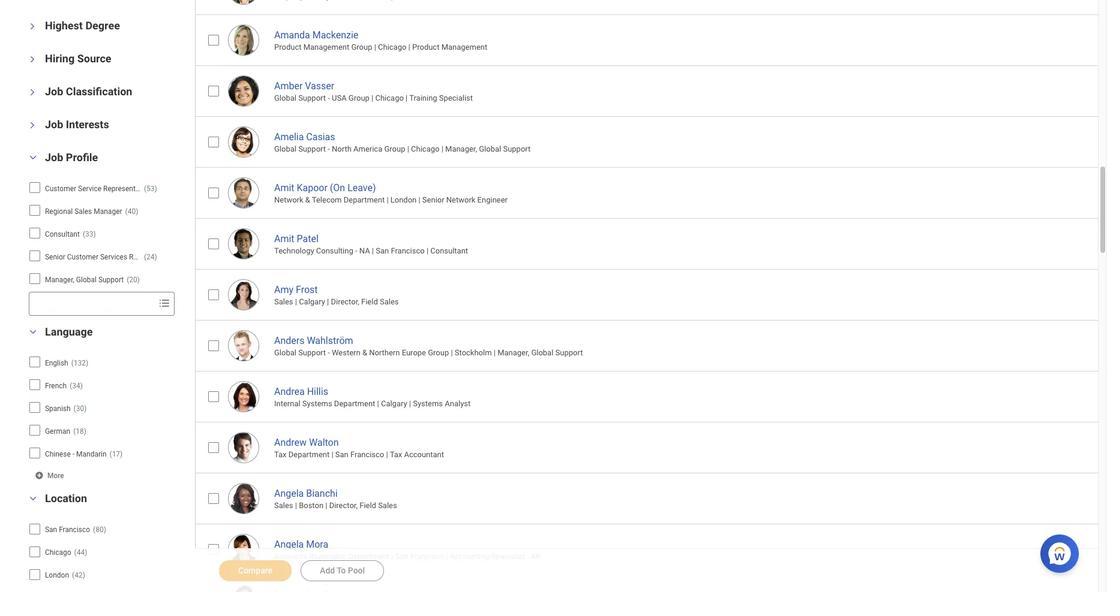 Task type: locate. For each thing, give the bounding box(es) containing it.
department down andrew walton
[[288, 451, 330, 460]]

anders wahlström link
[[274, 333, 353, 347]]

consultant inside "job profile" tree
[[45, 230, 80, 239]]

1 horizontal spatial product
[[412, 43, 439, 52]]

0 horizontal spatial &
[[305, 196, 310, 205]]

chevron down image down more dropdown button
[[26, 495, 40, 504]]

amy frost list item
[[195, 269, 1107, 320]]

network & telecom department   |   london   |   senior network engineer
[[274, 196, 508, 205]]

0 horizontal spatial tax
[[274, 451, 287, 460]]

receivable
[[309, 553, 346, 562]]

1 horizontal spatial tax
[[390, 451, 402, 460]]

calgary
[[299, 298, 325, 307], [381, 400, 407, 409]]

amit for amit kapoor (on leave)
[[274, 182, 294, 194]]

- left north
[[328, 145, 330, 154]]

vasser
[[305, 80, 334, 92]]

field inside amy frost "list item"
[[361, 298, 378, 307]]

chicago down training at the top
[[411, 145, 439, 154]]

chicago left training at the top
[[375, 94, 404, 103]]

accountant
[[404, 451, 444, 460]]

francisco inside andrew walton list item
[[350, 451, 384, 460]]

- inside amelia casias list item
[[328, 145, 330, 154]]

1 angela from the top
[[274, 488, 304, 500]]

angela mora
[[274, 539, 328, 551]]

chevron down image inside language group
[[26, 328, 40, 336]]

1 vertical spatial job
[[45, 118, 63, 131]]

1 job from the top
[[45, 85, 63, 98]]

0 vertical spatial job
[[45, 85, 63, 98]]

0 vertical spatial &
[[305, 196, 310, 205]]

job for job profile
[[45, 151, 63, 164]]

- left usa
[[328, 94, 330, 103]]

job inside group
[[45, 151, 63, 164]]

francisco up '(44)'
[[59, 526, 90, 535]]

job left profile
[[45, 151, 63, 164]]

san inside location tree
[[45, 526, 57, 535]]

language
[[45, 326, 93, 338]]

angela mora link
[[274, 537, 328, 551]]

angela
[[274, 488, 304, 500], [274, 539, 304, 551]]

0 horizontal spatial network
[[274, 196, 303, 205]]

0 horizontal spatial london
[[45, 572, 69, 580]]

support inside amber vasser list item
[[298, 94, 326, 103]]

telecom
[[312, 196, 342, 205]]

senior up manager, global support
[[45, 253, 65, 261]]

group right usa
[[349, 94, 370, 103]]

amit inside "list item"
[[274, 182, 294, 194]]

director, inside amy frost "list item"
[[331, 298, 359, 307]]

angela inside 'link'
[[274, 488, 304, 500]]

amit left the kapoor
[[274, 182, 294, 194]]

- left the ar
[[527, 553, 529, 562]]

sales inside "job profile" tree
[[75, 207, 92, 216]]

europe
[[402, 349, 426, 358]]

0 vertical spatial specialist
[[439, 94, 473, 103]]

2 horizontal spatial manager,
[[498, 349, 529, 358]]

0 horizontal spatial calgary
[[299, 298, 325, 307]]

angela for angela bianchi
[[274, 488, 304, 500]]

network
[[274, 196, 303, 205], [446, 196, 475, 205]]

chevron down image
[[28, 19, 37, 33], [28, 52, 37, 66], [28, 85, 37, 99], [28, 118, 37, 132], [26, 153, 40, 162], [26, 328, 40, 336], [26, 495, 40, 504]]

systems left analyst
[[413, 400, 443, 409]]

field down technology consulting - na   |   san francisco   |   consultant
[[361, 298, 378, 307]]

1 horizontal spatial calgary
[[381, 400, 407, 409]]

- inside anders wahlström 'list item'
[[328, 349, 330, 358]]

2 management from the left
[[441, 43, 487, 52]]

global inside "job profile" tree
[[76, 276, 97, 284]]

angela up accounts
[[274, 539, 304, 551]]

amit for amit patel
[[274, 233, 294, 245]]

group right europe
[[428, 349, 449, 358]]

0 vertical spatial director,
[[331, 298, 359, 307]]

- inside amit patel list item
[[355, 247, 357, 256]]

1 vertical spatial field
[[360, 502, 376, 511]]

2 product from the left
[[412, 43, 439, 52]]

specialist left the ar
[[491, 553, 525, 562]]

specialist right training at the top
[[439, 94, 473, 103]]

1 horizontal spatial network
[[446, 196, 475, 205]]

department down leave)
[[344, 196, 385, 205]]

|
[[374, 43, 376, 52], [408, 43, 410, 52], [371, 94, 373, 103], [406, 94, 408, 103], [407, 145, 409, 154], [441, 145, 443, 154], [387, 196, 389, 205], [419, 196, 420, 205], [372, 247, 374, 256], [427, 247, 428, 256], [295, 298, 297, 307], [327, 298, 329, 307], [451, 349, 453, 358], [494, 349, 496, 358], [377, 400, 379, 409], [409, 400, 411, 409], [331, 451, 333, 460], [386, 451, 388, 460], [295, 502, 297, 511], [325, 502, 327, 511], [391, 553, 393, 562], [446, 553, 448, 562]]

0 vertical spatial amit
[[274, 182, 294, 194]]

location
[[45, 493, 87, 505]]

services
[[100, 253, 127, 261]]

calgary down northern
[[381, 400, 407, 409]]

chicago left '(44)'
[[45, 549, 71, 558]]

calgary down frost
[[299, 298, 325, 307]]

& inside amit kapoor (on leave) "list item"
[[305, 196, 310, 205]]

1 amit from the top
[[274, 182, 294, 194]]

western
[[332, 349, 360, 358]]

group inside amelia casias list item
[[384, 145, 405, 154]]

francisco right the na
[[391, 247, 425, 256]]

1 horizontal spatial senior
[[422, 196, 444, 205]]

sales up (33)
[[75, 207, 92, 216]]

list item
[[195, 0, 1107, 14], [195, 575, 1107, 593]]

0 vertical spatial angela
[[274, 488, 304, 500]]

department up walton on the left of page
[[334, 400, 375, 409]]

product down amanda
[[274, 43, 301, 52]]

network left engineer
[[446, 196, 475, 205]]

north
[[332, 145, 352, 154]]

0 vertical spatial london
[[390, 196, 417, 205]]

1 horizontal spatial &
[[362, 349, 367, 358]]

francisco inside angela mora list item
[[410, 553, 444, 562]]

internal
[[274, 400, 300, 409]]

1 vertical spatial london
[[45, 572, 69, 580]]

& down the kapoor
[[305, 196, 310, 205]]

francisco
[[391, 247, 425, 256], [350, 451, 384, 460], [59, 526, 90, 535], [410, 553, 444, 562]]

kapoor
[[297, 182, 328, 194]]

1 horizontal spatial london
[[390, 196, 417, 205]]

network down the kapoor
[[274, 196, 303, 205]]

0 horizontal spatial consultant
[[45, 230, 80, 239]]

chicago up global support - usa group   |   chicago   |   training specialist
[[378, 43, 406, 52]]

systems
[[302, 400, 332, 409], [413, 400, 443, 409]]

1 vertical spatial list item
[[195, 575, 1107, 593]]

0 vertical spatial field
[[361, 298, 378, 307]]

1 network from the left
[[274, 196, 303, 205]]

job down hiring
[[45, 85, 63, 98]]

1 vertical spatial calgary
[[381, 400, 407, 409]]

sales up northern
[[380, 298, 399, 307]]

1 vertical spatial specialist
[[491, 553, 525, 562]]

leave)
[[347, 182, 376, 194]]

angela up boston
[[274, 488, 304, 500]]

america
[[353, 145, 382, 154]]

location group
[[22, 492, 189, 593]]

director, inside angela bianchi list item
[[329, 502, 358, 511]]

0 vertical spatial calgary
[[299, 298, 325, 307]]

job profile tree
[[29, 178, 177, 316]]

0 horizontal spatial senior
[[45, 253, 65, 261]]

amit up technology
[[274, 233, 294, 245]]

representative up (20)
[[129, 253, 177, 261]]

french
[[45, 382, 67, 390]]

wahlström
[[307, 335, 353, 347]]

group right america
[[384, 145, 405, 154]]

amelia
[[274, 131, 304, 143]]

2 vertical spatial manager,
[[498, 349, 529, 358]]

- right chinese
[[72, 450, 74, 459]]

1 horizontal spatial consultant
[[430, 247, 468, 256]]

0 horizontal spatial specialist
[[439, 94, 473, 103]]

amanda mackenzie list item
[[195, 14, 1107, 65]]

language button
[[45, 326, 93, 338]]

1 horizontal spatial manager,
[[445, 145, 477, 154]]

0 vertical spatial senior
[[422, 196, 444, 205]]

manager
[[94, 207, 122, 216]]

group down mackenzie
[[351, 43, 372, 52]]

spanish
[[45, 405, 71, 413]]

1 horizontal spatial management
[[441, 43, 487, 52]]

customer up regional
[[45, 185, 76, 193]]

1 horizontal spatial specialist
[[491, 553, 525, 562]]

anders
[[274, 335, 304, 347]]

interests
[[66, 118, 109, 131]]

san
[[376, 247, 389, 256], [335, 451, 348, 460], [45, 526, 57, 535], [395, 553, 408, 562]]

2 angela from the top
[[274, 539, 304, 551]]

- down wahlström
[[328, 349, 330, 358]]

prompts image
[[157, 296, 172, 311]]

1 vertical spatial senior
[[45, 253, 65, 261]]

amit inside list item
[[274, 233, 294, 245]]

job left interests in the left top of the page
[[45, 118, 63, 131]]

2 list item from the top
[[195, 575, 1107, 593]]

director, up wahlström
[[331, 298, 359, 307]]

london inside location tree
[[45, 572, 69, 580]]

customer up manager, global support
[[67, 253, 98, 261]]

location tree
[[29, 520, 175, 593]]

&
[[305, 196, 310, 205], [362, 349, 367, 358]]

0 horizontal spatial management
[[303, 43, 349, 52]]

1 vertical spatial &
[[362, 349, 367, 358]]

amber vasser list item
[[195, 65, 1107, 116]]

job
[[45, 85, 63, 98], [45, 118, 63, 131], [45, 151, 63, 164]]

3 job from the top
[[45, 151, 63, 164]]

1 vertical spatial amit
[[274, 233, 294, 245]]

amy
[[274, 284, 293, 296]]

1 vertical spatial director,
[[329, 502, 358, 511]]

tax left the accountant
[[390, 451, 402, 460]]

chevron down image left hiring
[[28, 52, 37, 66]]

amy frost link
[[274, 282, 318, 296]]

1 product from the left
[[274, 43, 301, 52]]

calgary inside "andrea hillis" list item
[[381, 400, 407, 409]]

director, for angela bianchi
[[329, 502, 358, 511]]

2 vertical spatial job
[[45, 151, 63, 164]]

2 amit from the top
[[274, 233, 294, 245]]

chevron down image left the language
[[26, 328, 40, 336]]

& right western on the left bottom of page
[[362, 349, 367, 358]]

1 vertical spatial angela
[[274, 539, 304, 551]]

2 job from the top
[[45, 118, 63, 131]]

0 horizontal spatial manager,
[[45, 276, 74, 284]]

regional sales manager
[[45, 207, 122, 216]]

0 vertical spatial manager,
[[445, 145, 477, 154]]

chevron down image left job classification button
[[28, 85, 37, 99]]

- left the na
[[355, 247, 357, 256]]

field inside angela bianchi list item
[[360, 502, 376, 511]]

systems down hillis
[[302, 400, 332, 409]]

francisco down internal systems department   |   calgary   |   systems analyst
[[350, 451, 384, 460]]

department inside andrew walton list item
[[288, 451, 330, 460]]

technology
[[274, 247, 314, 256]]

hiring source button
[[45, 52, 111, 65]]

london
[[390, 196, 417, 205], [45, 572, 69, 580]]

support
[[298, 94, 326, 103], [298, 145, 326, 154], [503, 145, 531, 154], [98, 276, 124, 284], [298, 349, 326, 358], [555, 349, 583, 358]]

angela mora list item
[[195, 524, 1107, 575]]

global
[[274, 94, 296, 103], [274, 145, 296, 154], [479, 145, 501, 154], [76, 276, 97, 284], [274, 349, 296, 358], [531, 349, 553, 358]]

chevron down image left highest
[[28, 19, 37, 33]]

1 vertical spatial consultant
[[430, 247, 468, 256]]

hiring source
[[45, 52, 111, 65]]

amelia casias list item
[[195, 116, 1107, 167]]

chicago
[[378, 43, 406, 52], [375, 94, 404, 103], [411, 145, 439, 154], [45, 549, 71, 558]]

san francisco
[[45, 526, 90, 535]]

chicago inside location tree
[[45, 549, 71, 558]]

andrew walton link
[[274, 435, 339, 449]]

product up training at the top
[[412, 43, 439, 52]]

chevron down image for job classification
[[28, 85, 37, 99]]

0 vertical spatial list item
[[195, 0, 1107, 14]]

0 vertical spatial customer
[[45, 185, 76, 193]]

sales down amy at the top left
[[274, 298, 293, 307]]

chevron down image for location
[[26, 495, 40, 504]]

sales   |   calgary   |   director, field sales
[[274, 298, 399, 307]]

director, down bianchi
[[329, 502, 358, 511]]

andrew walton list item
[[195, 422, 1107, 473]]

department right receivable at bottom
[[348, 553, 389, 562]]

more
[[47, 472, 64, 480]]

amit patel
[[274, 233, 319, 245]]

technology consulting - na   |   san francisco   |   consultant
[[274, 247, 468, 256]]

director, for amy frost
[[331, 298, 359, 307]]

0 vertical spatial consultant
[[45, 230, 80, 239]]

1 horizontal spatial systems
[[413, 400, 443, 409]]

manager,
[[445, 145, 477, 154], [45, 276, 74, 284], [498, 349, 529, 358]]

amelia casias link
[[274, 129, 335, 143]]

global support - north america group   |   chicago   |   manager, global support
[[274, 145, 531, 154]]

service
[[78, 185, 101, 193]]

london inside amit kapoor (on leave) "list item"
[[390, 196, 417, 205]]

0 horizontal spatial systems
[[302, 400, 332, 409]]

chevron down image for job profile
[[26, 153, 40, 162]]

san inside andrew walton list item
[[335, 451, 348, 460]]

highest degree
[[45, 19, 120, 32]]

field down the tax department   |   san francisco   |   tax accountant
[[360, 502, 376, 511]]

1 vertical spatial manager,
[[45, 276, 74, 284]]

(80)
[[93, 526, 106, 535]]

group inside amber vasser list item
[[349, 94, 370, 103]]

1 vertical spatial representative
[[129, 253, 177, 261]]

calgary inside amy frost "list item"
[[299, 298, 325, 307]]

profile
[[66, 151, 98, 164]]

& inside anders wahlström 'list item'
[[362, 349, 367, 358]]

training
[[409, 94, 437, 103]]

chevron down image inside location group
[[26, 495, 40, 504]]

job profile button
[[45, 151, 98, 164]]

london down global support - north america group   |   chicago   |   manager, global support
[[390, 196, 417, 205]]

0 vertical spatial representative
[[103, 185, 151, 193]]

tax down andrew
[[274, 451, 287, 460]]

highest degree button
[[45, 19, 120, 32]]

chevron down image left job profile button
[[26, 153, 40, 162]]

representative up (40)
[[103, 185, 151, 193]]

0 horizontal spatial product
[[274, 43, 301, 52]]

amber vasser
[[274, 80, 334, 92]]

chicago inside amanda mackenzie list item
[[378, 43, 406, 52]]

francisco left "accounting" on the left of page
[[410, 553, 444, 562]]

senior left engineer
[[422, 196, 444, 205]]

(17)
[[110, 450, 123, 459]]

2 systems from the left
[[413, 400, 443, 409]]

london left (42)
[[45, 572, 69, 580]]

anders wahlström list item
[[195, 320, 1107, 371]]

amber vasser link
[[274, 78, 334, 92]]

amit patel list item
[[195, 218, 1107, 269]]

- inside amber vasser list item
[[328, 94, 330, 103]]

chevron down image left job interests button in the left of the page
[[28, 118, 37, 132]]

regional
[[45, 207, 73, 216]]



Task type: describe. For each thing, give the bounding box(es) containing it.
amanda
[[274, 29, 310, 41]]

senior inside amit kapoor (on leave) "list item"
[[422, 196, 444, 205]]

accounts receivable department   |   san francisco   |   accounting specialist - ar
[[274, 553, 541, 562]]

(on
[[330, 182, 345, 194]]

mandarin
[[76, 450, 107, 459]]

- for patel
[[355, 247, 357, 256]]

san inside angela mora list item
[[395, 553, 408, 562]]

global inside amber vasser list item
[[274, 94, 296, 103]]

support inside "job profile" tree
[[98, 276, 124, 284]]

chicago inside amber vasser list item
[[375, 94, 404, 103]]

patel
[[297, 233, 319, 245]]

mora
[[306, 539, 328, 551]]

job classification
[[45, 85, 132, 98]]

- for casias
[[328, 145, 330, 154]]

customer service representative
[[45, 185, 151, 193]]

analyst
[[445, 400, 471, 409]]

ar
[[531, 553, 541, 562]]

(53)
[[144, 185, 157, 193]]

internal systems department   |   calgary   |   systems analyst
[[274, 400, 471, 409]]

department inside "andrea hillis" list item
[[334, 400, 375, 409]]

job classification button
[[45, 85, 132, 98]]

tax department   |   san francisco   |   tax accountant
[[274, 451, 444, 460]]

specialist inside angela mora list item
[[491, 553, 525, 562]]

2 tax from the left
[[390, 451, 402, 460]]

chinese - mandarin
[[45, 450, 107, 459]]

hiring
[[45, 52, 75, 65]]

consulting
[[316, 247, 353, 256]]

francisco inside location tree
[[59, 526, 90, 535]]

1 tax from the left
[[274, 451, 287, 460]]

department inside amit kapoor (on leave) "list item"
[[344, 196, 385, 205]]

na
[[359, 247, 370, 256]]

accounting
[[450, 553, 489, 562]]

group inside amanda mackenzie list item
[[351, 43, 372, 52]]

chevron down image for language
[[26, 328, 40, 336]]

field for amy frost
[[361, 298, 378, 307]]

amanda mackenzie link
[[274, 27, 358, 41]]

angela bianchi list item
[[195, 473, 1107, 524]]

northern
[[369, 349, 400, 358]]

amit kapoor (on leave) link
[[274, 180, 376, 194]]

- for wahlström
[[328, 349, 330, 358]]

(34)
[[70, 382, 83, 390]]

bianchi
[[306, 488, 338, 500]]

andrea hillis link
[[274, 384, 328, 398]]

department inside angela mora list item
[[348, 553, 389, 562]]

andrea
[[274, 386, 305, 398]]

language tree
[[29, 353, 175, 464]]

senior inside "job profile" tree
[[45, 253, 65, 261]]

2 network from the left
[[446, 196, 475, 205]]

(18)
[[73, 428, 86, 436]]

1 vertical spatial customer
[[67, 253, 98, 261]]

german
[[45, 428, 70, 436]]

angela bianchi
[[274, 488, 338, 500]]

(44)
[[74, 549, 87, 558]]

accounts
[[274, 553, 307, 562]]

degree
[[85, 19, 120, 32]]

chevron down image for job interests
[[28, 118, 37, 132]]

sales up accounts receivable department   |   san francisco   |   accounting specialist - ar
[[378, 502, 397, 511]]

casias
[[306, 131, 335, 143]]

english
[[45, 359, 68, 368]]

boston
[[299, 502, 323, 511]]

global support - western & northern europe group   |   stockholm   |   manager, global support
[[274, 349, 583, 358]]

(132)
[[71, 359, 88, 368]]

global support - usa group   |   chicago   |   training specialist
[[274, 94, 473, 103]]

manager, global support
[[45, 276, 124, 284]]

- for vasser
[[328, 94, 330, 103]]

amber
[[274, 80, 303, 92]]

more button
[[35, 471, 65, 481]]

amit kapoor (on leave) list item
[[195, 167, 1107, 218]]

sales down angela bianchi
[[274, 502, 293, 511]]

engineer
[[477, 196, 508, 205]]

product management group   |   chicago   |   product management
[[274, 43, 487, 52]]

(33)
[[83, 230, 96, 239]]

manager, inside anders wahlström 'list item'
[[498, 349, 529, 358]]

angela for angela mora
[[274, 539, 304, 551]]

(40)
[[125, 207, 138, 216]]

1 systems from the left
[[302, 400, 332, 409]]

andrea hillis
[[274, 386, 328, 398]]

amit patel link
[[274, 231, 319, 245]]

field for angela bianchi
[[360, 502, 376, 511]]

source
[[77, 52, 111, 65]]

andrew walton
[[274, 437, 339, 449]]

job for job classification
[[45, 85, 63, 98]]

chinese
[[45, 450, 71, 459]]

Search field
[[29, 293, 154, 315]]

frost
[[296, 284, 318, 296]]

andrew
[[274, 437, 307, 449]]

(24)
[[144, 253, 157, 261]]

consultant inside amit patel list item
[[430, 247, 468, 256]]

hillis
[[307, 386, 328, 398]]

manager, inside amelia casias list item
[[445, 145, 477, 154]]

1 management from the left
[[303, 43, 349, 52]]

language group
[[22, 325, 189, 483]]

francisco inside amit patel list item
[[391, 247, 425, 256]]

- inside language tree
[[72, 450, 74, 459]]

anders wahlström
[[274, 335, 353, 347]]

job profile group
[[22, 150, 189, 316]]

job for job interests
[[45, 118, 63, 131]]

group inside anders wahlström 'list item'
[[428, 349, 449, 358]]

andrea hillis list item
[[195, 371, 1107, 422]]

mackenzie
[[312, 29, 358, 41]]

highest
[[45, 19, 83, 32]]

- inside angela mora list item
[[527, 553, 529, 562]]

specialist inside amber vasser list item
[[439, 94, 473, 103]]

(42)
[[72, 572, 85, 580]]

stockholm
[[455, 349, 492, 358]]

amy frost
[[274, 284, 318, 296]]

usa
[[332, 94, 347, 103]]

chicago inside amelia casias list item
[[411, 145, 439, 154]]

manager, inside "job profile" tree
[[45, 276, 74, 284]]

san inside amit patel list item
[[376, 247, 389, 256]]

location button
[[45, 493, 87, 505]]

walton
[[309, 437, 339, 449]]

chevron down image for hiring source
[[28, 52, 37, 66]]

amelia casias
[[274, 131, 335, 143]]

chevron down image for highest degree
[[28, 19, 37, 33]]

1 list item from the top
[[195, 0, 1107, 14]]

angela bianchi link
[[274, 486, 338, 500]]

amit kapoor (on leave)
[[274, 182, 376, 194]]

(20)
[[127, 276, 140, 284]]

sales   |   boston   |   director, field sales
[[274, 502, 397, 511]]



Task type: vqa. For each thing, say whether or not it's contained in the screenshot.
The Export To Worksheets image
no



